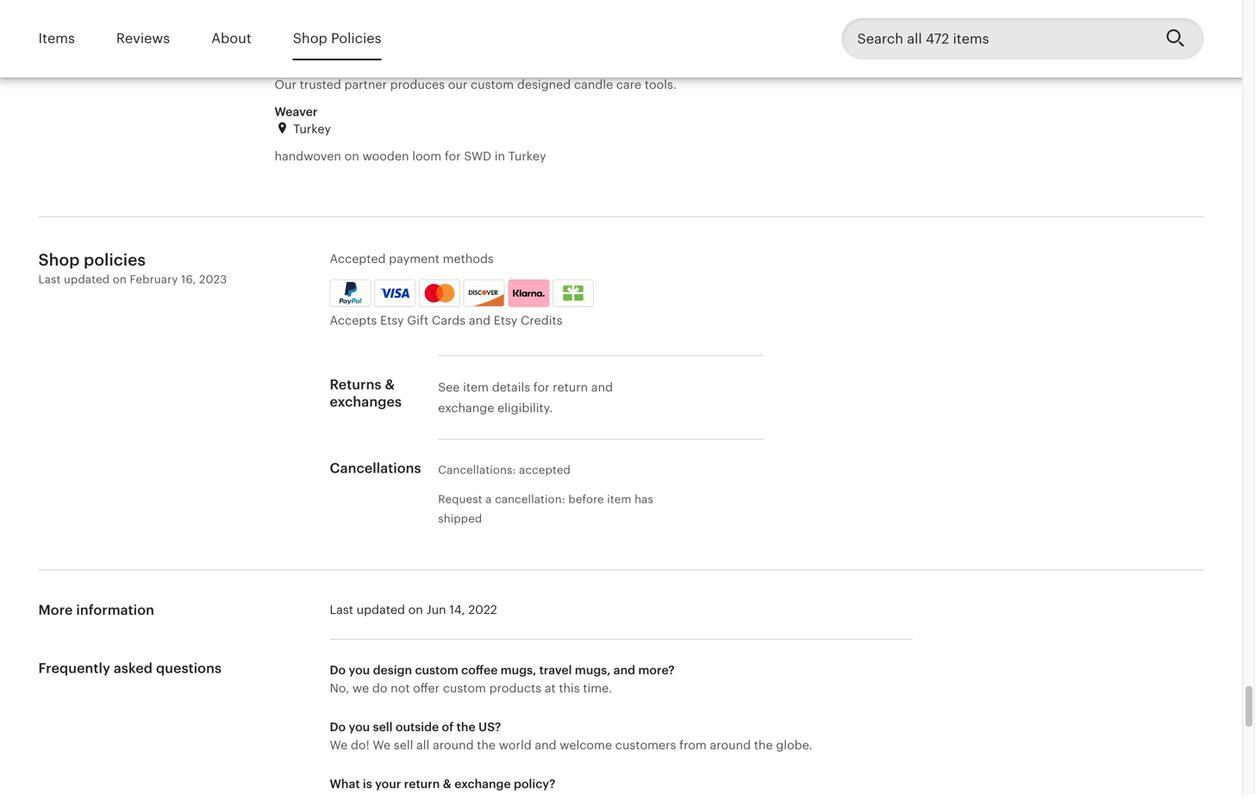 Task type: locate. For each thing, give the bounding box(es) containing it.
of
[[442, 720, 454, 734]]

0 vertical spatial exchange
[[438, 401, 494, 415]]

updated left jun
[[357, 603, 405, 617]]

offer
[[413, 681, 440, 695]]

1 vertical spatial you
[[349, 720, 370, 734]]

1 vertical spatial sell
[[394, 738, 413, 752]]

1 vertical spatial &
[[443, 777, 452, 791]]

1 horizontal spatial for
[[534, 380, 550, 394]]

shop
[[293, 31, 328, 46], [38, 251, 80, 269]]

exchange inside see item details for return and exchange eligibility.
[[438, 401, 494, 415]]

0 horizontal spatial we
[[330, 738, 348, 752]]

2023
[[199, 273, 227, 286]]

return right your
[[404, 777, 440, 791]]

around down of
[[433, 738, 474, 752]]

shop policies last updated on february 16, 2023
[[38, 251, 227, 286]]

visa image
[[380, 286, 410, 301]]

on
[[345, 149, 359, 163], [113, 273, 127, 286], [408, 603, 423, 617]]

etsy
[[380, 314, 404, 327], [494, 314, 518, 327]]

do up no,
[[330, 663, 346, 677]]

item left has
[[607, 493, 632, 506]]

policies
[[331, 31, 382, 46]]

the down us? at the bottom of the page
[[477, 738, 496, 752]]

0 vertical spatial updated
[[64, 273, 110, 286]]

for
[[445, 149, 461, 163], [534, 380, 550, 394]]

2 etsy from the left
[[494, 314, 518, 327]]

frequently asked questions
[[38, 661, 222, 676]]

2 you from the top
[[349, 720, 370, 734]]

and inside do you sell outside of the us? we do!  we sell all around the world and welcome customers from around the globe.
[[535, 738, 557, 752]]

sell left all
[[394, 738, 413, 752]]

maker
[[302, 33, 338, 47]]

0 horizontal spatial on
[[113, 273, 127, 286]]

for up eligibility.
[[534, 380, 550, 394]]

accepted
[[330, 252, 386, 266]]

shop inside "link"
[[293, 31, 328, 46]]

is
[[363, 777, 372, 791]]

1 etsy from the left
[[380, 314, 404, 327]]

0 horizontal spatial mugs,
[[501, 663, 537, 677]]

exchanges
[[330, 394, 402, 409]]

around right "from"
[[710, 738, 751, 752]]

the right of
[[457, 720, 476, 734]]

around
[[433, 738, 474, 752], [710, 738, 751, 752]]

care
[[617, 78, 642, 91]]

0 horizontal spatial item
[[463, 380, 489, 394]]

0 horizontal spatial turkey
[[290, 122, 331, 136]]

1 vertical spatial on
[[113, 273, 127, 286]]

0 vertical spatial shop
[[293, 31, 328, 46]]

what is your return & exchange policy?
[[330, 777, 556, 791]]

1 horizontal spatial the
[[477, 738, 496, 752]]

1 vertical spatial shop
[[38, 251, 80, 269]]

0 horizontal spatial last
[[38, 273, 61, 286]]

1 vertical spatial updated
[[357, 603, 405, 617]]

1 do from the top
[[330, 663, 346, 677]]

our
[[448, 78, 468, 91]]

what
[[330, 777, 360, 791]]

0 horizontal spatial &
[[385, 377, 395, 392]]

custom right our
[[471, 78, 514, 91]]

design
[[373, 663, 412, 677]]

1 we from the left
[[330, 738, 348, 752]]

1 vertical spatial custom
[[415, 663, 459, 677]]

etsy down discover image
[[494, 314, 518, 327]]

0 vertical spatial last
[[38, 273, 61, 286]]

last
[[38, 273, 61, 286], [330, 603, 354, 617]]

1 horizontal spatial etsy
[[494, 314, 518, 327]]

do down no,
[[330, 720, 346, 734]]

about
[[211, 31, 252, 46]]

on left jun
[[408, 603, 423, 617]]

tool maker china
[[275, 33, 338, 64]]

2 horizontal spatial on
[[408, 603, 423, 617]]

item right see
[[463, 380, 489, 394]]

tools.
[[645, 78, 677, 91]]

on left wooden
[[345, 149, 359, 163]]

see
[[438, 380, 460, 394]]

on inside shop policies last updated on february 16, 2023
[[113, 273, 127, 286]]

1 horizontal spatial return
[[553, 380, 588, 394]]

sell left outside
[[373, 720, 393, 734]]

return inside see item details for return and exchange eligibility.
[[553, 380, 588, 394]]

0 horizontal spatial updated
[[64, 273, 110, 286]]

do inside do you design custom coffee mugs, travel mugs, and more? no, we do not offer custom products at this time.
[[330, 663, 346, 677]]

0 horizontal spatial shop
[[38, 251, 80, 269]]

0 vertical spatial return
[[553, 380, 588, 394]]

do inside do you sell outside of the us? we do!  we sell all around the world and welcome customers from around the globe.
[[330, 720, 346, 734]]

you inside do you design custom coffee mugs, travel mugs, and more? no, we do not offer custom products at this time.
[[349, 663, 370, 677]]

we
[[330, 738, 348, 752], [373, 738, 391, 752]]

questions
[[156, 661, 222, 676]]

us?
[[479, 720, 501, 734]]

0 vertical spatial sell
[[373, 720, 393, 734]]

you up "do!" at the left bottom of page
[[349, 720, 370, 734]]

exchange down world
[[455, 777, 511, 791]]

& down of
[[443, 777, 452, 791]]

0 vertical spatial item
[[463, 380, 489, 394]]

0 vertical spatial for
[[445, 149, 461, 163]]

1 horizontal spatial we
[[373, 738, 391, 752]]

custom up offer
[[415, 663, 459, 677]]

item inside see item details for return and exchange eligibility.
[[463, 380, 489, 394]]

methods
[[443, 252, 494, 266]]

1 vertical spatial do
[[330, 720, 346, 734]]

Search all 472 items text field
[[842, 18, 1153, 60]]

1 vertical spatial for
[[534, 380, 550, 394]]

not
[[391, 681, 410, 695]]

china
[[293, 50, 327, 64]]

travel
[[540, 663, 572, 677]]

1 vertical spatial exchange
[[455, 777, 511, 791]]

1 horizontal spatial mugs,
[[575, 663, 611, 677]]

mugs, up time.
[[575, 663, 611, 677]]

0 vertical spatial you
[[349, 663, 370, 677]]

1 you from the top
[[349, 663, 370, 677]]

1 horizontal spatial updated
[[357, 603, 405, 617]]

etsy left 'gift'
[[380, 314, 404, 327]]

0 horizontal spatial around
[[433, 738, 474, 752]]

1 horizontal spatial on
[[345, 149, 359, 163]]

& up exchanges
[[385, 377, 395, 392]]

0 vertical spatial do
[[330, 663, 346, 677]]

1 horizontal spatial shop
[[293, 31, 328, 46]]

0 horizontal spatial etsy
[[380, 314, 404, 327]]

do
[[330, 663, 346, 677], [330, 720, 346, 734]]

0 horizontal spatial sell
[[373, 720, 393, 734]]

exchange down see
[[438, 401, 494, 415]]

in
[[495, 149, 505, 163]]

1 horizontal spatial sell
[[394, 738, 413, 752]]

you up we
[[349, 663, 370, 677]]

you
[[349, 663, 370, 677], [349, 720, 370, 734]]

turkey down the weaver
[[290, 122, 331, 136]]

reviews link
[[116, 19, 170, 59]]

& inside returns & exchanges
[[385, 377, 395, 392]]

mugs, up products
[[501, 663, 537, 677]]

the
[[457, 720, 476, 734], [477, 738, 496, 752], [754, 738, 773, 752]]

shop up china
[[293, 31, 328, 46]]

0 horizontal spatial return
[[404, 777, 440, 791]]

shop for policies
[[38, 251, 80, 269]]

0 vertical spatial &
[[385, 377, 395, 392]]

item inside request a cancellation: before item has shipped
[[607, 493, 632, 506]]

custom
[[471, 78, 514, 91], [415, 663, 459, 677], [443, 681, 486, 695]]

1 horizontal spatial last
[[330, 603, 354, 617]]

1 horizontal spatial item
[[607, 493, 632, 506]]

globe.
[[776, 738, 813, 752]]

customers
[[616, 738, 676, 752]]

and
[[469, 314, 491, 327], [591, 380, 613, 394], [614, 663, 636, 677], [535, 738, 557, 752]]

february
[[130, 273, 178, 286]]

we right "do!" at the left bottom of page
[[373, 738, 391, 752]]

you inside do you sell outside of the us? we do!  we sell all around the world and welcome customers from around the globe.
[[349, 720, 370, 734]]

return up eligibility.
[[553, 380, 588, 394]]

turkey right in
[[509, 149, 546, 163]]

last inside shop policies last updated on february 16, 2023
[[38, 273, 61, 286]]

0 vertical spatial on
[[345, 149, 359, 163]]

1 horizontal spatial around
[[710, 738, 751, 752]]

2 do from the top
[[330, 720, 346, 734]]

on down "policies"
[[113, 273, 127, 286]]

and inside do you design custom coffee mugs, travel mugs, and more? no, we do not offer custom products at this time.
[[614, 663, 636, 677]]

1 horizontal spatial turkey
[[509, 149, 546, 163]]

we left "do!" at the left bottom of page
[[330, 738, 348, 752]]

turkey
[[290, 122, 331, 136], [509, 149, 546, 163]]

0 horizontal spatial for
[[445, 149, 461, 163]]

updated
[[64, 273, 110, 286], [357, 603, 405, 617]]

has
[[635, 493, 654, 506]]

1 around from the left
[[433, 738, 474, 752]]

1 vertical spatial item
[[607, 493, 632, 506]]

for left swd
[[445, 149, 461, 163]]

and inside see item details for return and exchange eligibility.
[[591, 380, 613, 394]]

our trusted partner produces our custom designed candle care tools.
[[275, 78, 677, 91]]

shop left "policies"
[[38, 251, 80, 269]]

1 horizontal spatial &
[[443, 777, 452, 791]]

1 vertical spatial turkey
[[509, 149, 546, 163]]

1 vertical spatial return
[[404, 777, 440, 791]]

shop inside shop policies last updated on february 16, 2023
[[38, 251, 80, 269]]

exchange
[[438, 401, 494, 415], [455, 777, 511, 791]]

updated down "policies"
[[64, 273, 110, 286]]

&
[[385, 377, 395, 392], [443, 777, 452, 791]]

welcome
[[560, 738, 612, 752]]

the left globe.
[[754, 738, 773, 752]]

custom down coffee
[[443, 681, 486, 695]]

2 around from the left
[[710, 738, 751, 752]]



Task type: vqa. For each thing, say whether or not it's contained in the screenshot.
Etsy
yes



Task type: describe. For each thing, give the bounding box(es) containing it.
more?
[[639, 663, 675, 677]]

shop for policies
[[293, 31, 328, 46]]

trusted
[[300, 78, 341, 91]]

2022
[[468, 603, 497, 617]]

asked
[[114, 661, 153, 676]]

eligibility.
[[498, 401, 553, 415]]

partner
[[345, 78, 387, 91]]

cancellations: accepted
[[438, 463, 571, 476]]

at
[[545, 681, 556, 695]]

more information
[[38, 602, 154, 618]]

time.
[[583, 681, 613, 695]]

loom
[[412, 149, 442, 163]]

policy?
[[514, 777, 556, 791]]

coffee
[[462, 663, 498, 677]]

world
[[499, 738, 532, 752]]

you for sell
[[349, 720, 370, 734]]

items link
[[38, 19, 75, 59]]

a
[[486, 493, 492, 506]]

do
[[372, 681, 388, 695]]

cancellations
[[330, 460, 421, 476]]

items
[[38, 31, 75, 46]]

our
[[275, 78, 297, 91]]

candle
[[574, 78, 613, 91]]

shipped
[[438, 512, 482, 525]]

from
[[680, 738, 707, 752]]

14,
[[450, 603, 465, 617]]

giftcard image
[[559, 286, 588, 301]]

2 we from the left
[[373, 738, 391, 752]]

accepts
[[330, 314, 377, 327]]

accepted payment methods
[[330, 252, 494, 266]]

2 mugs, from the left
[[575, 663, 611, 677]]

frequently
[[38, 661, 110, 676]]

accepts etsy gift cards and etsy credits
[[330, 314, 563, 327]]

details
[[492, 380, 530, 394]]

tool
[[275, 33, 299, 47]]

handwoven
[[275, 149, 341, 163]]

1 mugs, from the left
[[501, 663, 537, 677]]

payment
[[389, 252, 440, 266]]

paypal image
[[332, 282, 369, 305]]

2 vertical spatial custom
[[443, 681, 486, 695]]

mastercard image
[[422, 282, 458, 305]]

more
[[38, 602, 73, 618]]

cards
[[432, 314, 466, 327]]

1 vertical spatial last
[[330, 603, 354, 617]]

handwoven on wooden loom for swd in turkey
[[275, 149, 546, 163]]

no,
[[330, 681, 349, 695]]

request a cancellation: before item has shipped
[[438, 493, 654, 525]]

gift
[[407, 314, 429, 327]]

last updated on jun 14, 2022
[[330, 603, 497, 617]]

do for do you sell outside of the us? we do!  we sell all around the world and welcome customers from around the globe.
[[330, 720, 346, 734]]

all
[[417, 738, 430, 752]]

outside
[[396, 720, 439, 734]]

do you design custom coffee mugs, travel mugs, and more? no, we do not offer custom products at this time.
[[330, 663, 675, 695]]

shop policies
[[293, 31, 382, 46]]

2 horizontal spatial the
[[754, 738, 773, 752]]

jun
[[426, 603, 446, 617]]

updated inside shop policies last updated on february 16, 2023
[[64, 273, 110, 286]]

products
[[490, 681, 542, 695]]

request
[[438, 493, 483, 506]]

accepted
[[519, 463, 571, 476]]

policies
[[84, 251, 146, 269]]

do!
[[351, 738, 370, 752]]

shop policies link
[[293, 19, 382, 59]]

before
[[569, 493, 604, 506]]

discover image
[[465, 283, 506, 308]]

see item details for return and exchange eligibility.
[[438, 380, 613, 415]]

returns
[[330, 377, 382, 392]]

your
[[375, 777, 401, 791]]

returns & exchanges
[[330, 377, 402, 409]]

klarna image
[[508, 280, 550, 307]]

we
[[353, 681, 369, 695]]

0 vertical spatial turkey
[[290, 122, 331, 136]]

information
[[76, 602, 154, 618]]

cancellation:
[[495, 493, 566, 506]]

do you sell outside of the us? we do!  we sell all around the world and welcome customers from around the globe.
[[330, 720, 813, 752]]

produces
[[390, 78, 445, 91]]

cancellations:
[[438, 463, 516, 476]]

reviews
[[116, 31, 170, 46]]

0 vertical spatial custom
[[471, 78, 514, 91]]

designed
[[517, 78, 571, 91]]

credits
[[521, 314, 563, 327]]

0 horizontal spatial the
[[457, 720, 476, 734]]

for inside see item details for return and exchange eligibility.
[[534, 380, 550, 394]]

about link
[[211, 19, 252, 59]]

do for do you design custom coffee mugs, travel mugs, and more? no, we do not offer custom products at this time.
[[330, 663, 346, 677]]

you for design
[[349, 663, 370, 677]]

this
[[559, 681, 580, 695]]

weaver
[[275, 105, 318, 119]]

swd
[[464, 149, 492, 163]]

2 vertical spatial on
[[408, 603, 423, 617]]



